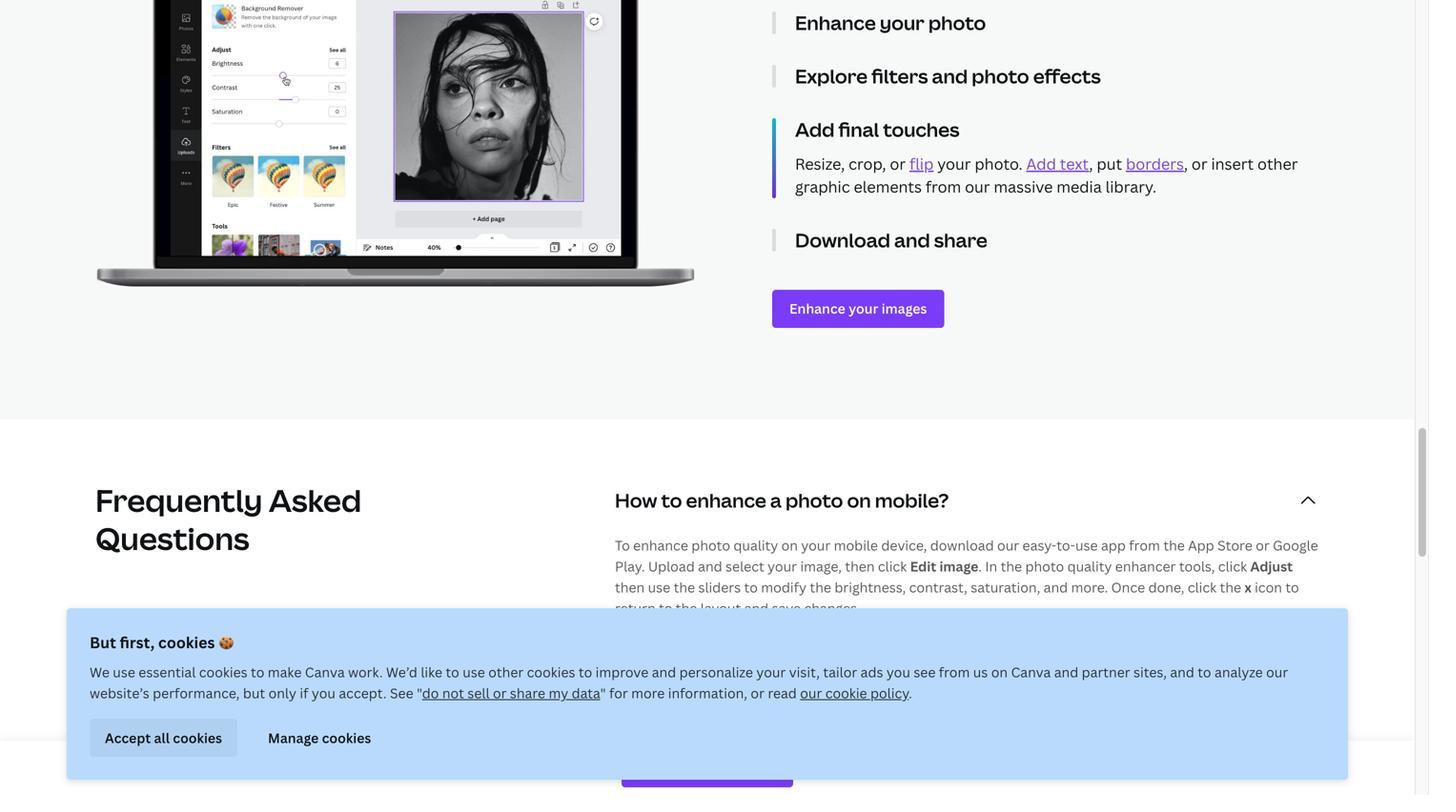 Task type: vqa. For each thing, say whether or not it's contained in the screenshot.
quantities
no



Task type: describe. For each thing, give the bounding box(es) containing it.
to-
[[1057, 536, 1076, 555]]

brightness,
[[835, 578, 906, 597]]

accept
[[105, 729, 151, 747]]

more
[[632, 684, 665, 703]]

enhance your photo
[[796, 9, 987, 36]]

and left partner at the right bottom of page
[[1055, 663, 1079, 682]]

to up but
[[251, 663, 265, 682]]

download
[[796, 227, 891, 253]]

other inside we use essential cookies to make canva work. we'd like to use other cookies to improve and personalize your visit, tailor ads you see from us on canva and partner sites, and to analyze our website's performance, but only if you accept. see "
[[489, 663, 524, 682]]

more.
[[1072, 578, 1109, 597]]

quality inside the edit image . in the photo quality enhancer tools, click adjust then use the sliders to modify the brightness, contrast, saturation, and more. once done, click the x
[[1068, 557, 1113, 576]]

we use essential cookies to make canva work. we'd like to use other cookies to improve and personalize your visit, tailor ads you see from us on canva and partner sites, and to analyze our website's performance, but only if you accept. see "
[[90, 663, 1289, 703]]

app
[[1189, 536, 1215, 555]]

use inside to enhance photo quality on your mobile device, download our easy-to-use app from the app store or google play. upload and select your image, then click
[[1076, 536, 1099, 555]]

but
[[243, 684, 265, 703]]

saturation,
[[971, 578, 1041, 597]]

x
[[1245, 578, 1252, 597]]

, or insert other graphic elements from our massive media library.
[[796, 153, 1299, 197]]

1 canva from the left
[[305, 663, 345, 682]]

" inside we use essential cookies to make canva work. we'd like to use other cookies to improve and personalize your visit, tailor ads you see from us on canva and partner sites, and to analyze our website's performance, but only if you accept. see "
[[417, 684, 422, 703]]

contrast,
[[910, 578, 968, 597]]

and down elements
[[895, 227, 931, 253]]

put
[[1097, 153, 1123, 174]]

frequently
[[95, 480, 263, 521]]

do
[[422, 684, 439, 703]]

or right the sell
[[493, 684, 507, 703]]

frequently asked questions
[[95, 480, 362, 559]]

image,
[[801, 557, 842, 576]]

1 horizontal spatial you
[[887, 663, 911, 682]]

download and share
[[796, 227, 988, 253]]

on inside we use essential cookies to make canva work. we'd like to use other cookies to improve and personalize your visit, tailor ads you see from us on canva and partner sites, and to analyze our website's performance, but only if you accept. see "
[[992, 663, 1008, 682]]

use inside the edit image . in the photo quality enhancer tools, click adjust then use the sliders to modify the brightness, contrast, saturation, and more. once done, click the x
[[648, 578, 671, 597]]

our inside we use essential cookies to make canva work. we'd like to use other cookies to improve and personalize your visit, tailor ads you see from us on canva and partner sites, and to analyze our website's performance, but only if you accept. see "
[[1267, 663, 1289, 682]]

to right the icon on the bottom
[[1286, 578, 1300, 597]]

0 vertical spatial share
[[935, 227, 988, 253]]

information,
[[669, 684, 748, 703]]

then inside the edit image . in the photo quality enhancer tools, click adjust then use the sliders to modify the brightness, contrast, saturation, and more. once done, click the x
[[615, 578, 645, 597]]

enhance inside to enhance photo quality on your mobile device, download our easy-to-use app from the app store or google play. upload and select your image, then click
[[634, 536, 689, 555]]

icon
[[1256, 578, 1283, 597]]

if
[[300, 684, 309, 703]]

1 vertical spatial share
[[510, 684, 546, 703]]

, inside , or insert other graphic elements from our massive media library.
[[1185, 153, 1189, 174]]

final
[[839, 116, 880, 143]]

massive
[[994, 176, 1054, 197]]

accept.
[[339, 684, 387, 703]]

to right return
[[659, 599, 673, 618]]

accept all cookies button
[[90, 719, 238, 757]]

only
[[269, 684, 297, 703]]

improve
[[596, 663, 649, 682]]

to enhance photo quality on your mobile device, download our easy-to-use app from the app store or google play. upload and select your image, then click
[[615, 536, 1319, 576]]

mobile
[[834, 536, 879, 555]]

from inside to enhance photo quality on your mobile device, download our easy-to-use app from the app store or google play. upload and select your image, then click
[[1130, 536, 1161, 555]]

app
[[1102, 536, 1126, 555]]

see
[[914, 663, 936, 682]]

but
[[90, 632, 116, 653]]

quality inside to enhance photo quality on your mobile device, download our easy-to-use app from the app store or google play. upload and select your image, then click
[[734, 536, 779, 555]]

your inside we use essential cookies to make canva work. we'd like to use other cookies to improve and personalize your visit, tailor ads you see from us on canva and partner sites, and to analyze our website's performance, but only if you accept. see "
[[757, 663, 786, 682]]

personalize
[[680, 663, 754, 682]]

graphic
[[796, 176, 851, 197]]

from inside we use essential cookies to make canva work. we'd like to use other cookies to improve and personalize your visit, tailor ads you see from us on canva and partner sites, and to analyze our website's performance, but only if you accept. see "
[[939, 663, 970, 682]]

add text link
[[1027, 153, 1090, 174]]

the down upload
[[674, 578, 696, 597]]

cookies down 🍪
[[199, 663, 248, 682]]

we
[[90, 663, 110, 682]]

return
[[615, 599, 656, 618]]

how
[[615, 487, 658, 514]]

ads
[[861, 663, 884, 682]]

see
[[390, 684, 414, 703]]

or inside to enhance photo quality on your mobile device, download our easy-to-use app from the app store or google play. upload and select your image, then click
[[1257, 536, 1270, 555]]

mobile?
[[875, 487, 949, 514]]

in
[[986, 557, 998, 576]]

on inside dropdown button
[[848, 487, 872, 514]]

do not sell or share my data " for more information, or read our cookie policy .
[[422, 684, 913, 703]]

effects
[[1034, 63, 1102, 89]]

1 horizontal spatial click
[[1188, 578, 1217, 597]]

or inside , or insert other graphic elements from our massive media library.
[[1192, 153, 1208, 174]]

🍪
[[219, 632, 234, 653]]

add final touches
[[796, 116, 960, 143]]

photo.
[[975, 153, 1023, 174]]

your up modify
[[768, 557, 798, 576]]

. inside the edit image . in the photo quality enhancer tools, click adjust then use the sliders to modify the brightness, contrast, saturation, and more. once done, click the x
[[979, 557, 983, 576]]

sliders
[[699, 578, 741, 597]]

enhance inside dropdown button
[[686, 487, 767, 514]]

1 , from the left
[[1090, 153, 1094, 174]]

tailor
[[824, 663, 858, 682]]

upload
[[649, 557, 695, 576]]

image
[[940, 557, 979, 576]]

google
[[1274, 536, 1319, 555]]

once
[[1112, 578, 1146, 597]]

like
[[421, 663, 443, 682]]

adjust
[[1251, 557, 1294, 576]]

done,
[[1149, 578, 1185, 597]]

flip
[[910, 153, 934, 174]]

photo up explore filters and photo effects
[[929, 9, 987, 36]]

how to enhance a photo on mobile? button
[[615, 466, 1320, 535]]

performance,
[[153, 684, 240, 703]]

edit image . in the photo quality enhancer tools, click adjust then use the sliders to modify the brightness, contrast, saturation, and more. once done, click the x
[[615, 557, 1294, 597]]

website's
[[90, 684, 150, 703]]

all
[[154, 729, 170, 747]]

icon to return to the layout and save changes.
[[615, 578, 1300, 618]]

the inside to enhance photo quality on your mobile device, download our easy-to-use app from the app store or google play. upload and select your image, then click
[[1164, 536, 1186, 555]]

library.
[[1106, 176, 1157, 197]]

cookies down accept.
[[322, 729, 371, 747]]

to left analyze
[[1198, 663, 1212, 682]]

from inside , or insert other graphic elements from our massive media library.
[[926, 176, 962, 197]]

to right "like"
[[446, 663, 460, 682]]

download
[[931, 536, 995, 555]]

manage
[[268, 729, 319, 747]]

0 horizontal spatial add
[[796, 116, 835, 143]]

the right in
[[1001, 557, 1023, 576]]

explore filters and photo effects
[[796, 63, 1102, 89]]

2 canva from the left
[[1012, 663, 1052, 682]]

use up the sell
[[463, 663, 485, 682]]

click inside to enhance photo quality on your mobile device, download our easy-to-use app from the app store or google play. upload and select your image, then click
[[878, 557, 907, 576]]

manage cookies
[[268, 729, 371, 747]]

edit
[[911, 557, 937, 576]]

layout
[[701, 599, 741, 618]]



Task type: locate. For each thing, give the bounding box(es) containing it.
click down tools,
[[1188, 578, 1217, 597]]

canva up if
[[305, 663, 345, 682]]

0 vertical spatial add
[[796, 116, 835, 143]]

manage cookies button
[[253, 719, 387, 757]]

photo right a
[[786, 487, 844, 514]]

essential
[[139, 663, 196, 682]]

accept all cookies
[[105, 729, 222, 747]]

0 vertical spatial then
[[845, 557, 875, 576]]

and left more.
[[1044, 578, 1069, 597]]

2 vertical spatial on
[[992, 663, 1008, 682]]

1 horizontal spatial "
[[601, 684, 606, 703]]

and inside to enhance photo quality on your mobile device, download our easy-to-use app from the app store or google play. upload and select your image, then click
[[698, 557, 723, 576]]

other
[[1258, 153, 1299, 174], [489, 663, 524, 682]]

you up policy
[[887, 663, 911, 682]]

0 vertical spatial enhance
[[686, 487, 767, 514]]

2 horizontal spatial click
[[1219, 557, 1248, 576]]

use
[[1076, 536, 1099, 555], [648, 578, 671, 597], [113, 663, 135, 682], [463, 663, 485, 682]]

to right how
[[662, 487, 683, 514]]

and right sites,
[[1171, 663, 1195, 682]]

0 horizontal spatial share
[[510, 684, 546, 703]]

touches
[[884, 116, 960, 143]]

and up sliders
[[698, 557, 723, 576]]

1 horizontal spatial then
[[845, 557, 875, 576]]

enhance up upload
[[634, 536, 689, 555]]

from up enhancer
[[1130, 536, 1161, 555]]

0 horizontal spatial you
[[312, 684, 336, 703]]

and inside icon to return to the layout and save changes.
[[745, 599, 769, 618]]

2 " from the left
[[601, 684, 606, 703]]

0 vertical spatial from
[[926, 176, 962, 197]]

store
[[1218, 536, 1253, 555]]

and up do not sell or share my data " for more information, or read our cookie policy .
[[652, 663, 677, 682]]

or up the adjust at the right bottom of the page
[[1257, 536, 1270, 555]]

do not sell or share my data link
[[422, 684, 601, 703]]

" right "see"
[[417, 684, 422, 703]]

your
[[880, 9, 925, 36], [938, 153, 972, 174], [802, 536, 831, 555], [768, 557, 798, 576], [757, 663, 786, 682]]

the left x
[[1221, 578, 1242, 597]]

"
[[417, 684, 422, 703], [601, 684, 606, 703]]

a
[[771, 487, 782, 514]]

0 horizontal spatial other
[[489, 663, 524, 682]]

to inside dropdown button
[[662, 487, 683, 514]]

questions
[[95, 518, 250, 559]]

click down store
[[1219, 557, 1248, 576]]

explore filters and photo effects button
[[796, 63, 1320, 89]]

select
[[726, 557, 765, 576]]

to
[[662, 487, 683, 514], [745, 578, 758, 597], [1286, 578, 1300, 597], [659, 599, 673, 618], [251, 663, 265, 682], [446, 663, 460, 682], [579, 663, 593, 682], [1198, 663, 1212, 682]]

use up website's
[[113, 663, 135, 682]]

your up read
[[757, 663, 786, 682]]

,
[[1090, 153, 1094, 174], [1185, 153, 1189, 174]]

easy-
[[1023, 536, 1057, 555]]

1 horizontal spatial ,
[[1185, 153, 1189, 174]]

quality up more.
[[1068, 557, 1113, 576]]

cookies up my
[[527, 663, 576, 682]]

0 horizontal spatial quality
[[734, 536, 779, 555]]

" left for
[[601, 684, 606, 703]]

other inside , or insert other graphic elements from our massive media library.
[[1258, 153, 1299, 174]]

2 vertical spatial from
[[939, 663, 970, 682]]

changes.
[[805, 599, 861, 618]]

other right the insert
[[1258, 153, 1299, 174]]

1 horizontal spatial canva
[[1012, 663, 1052, 682]]

1 " from the left
[[417, 684, 422, 703]]

1 horizontal spatial add
[[1027, 153, 1057, 174]]

enhancer
[[1116, 557, 1177, 576]]

0 horizontal spatial canva
[[305, 663, 345, 682]]

explore
[[796, 63, 868, 89]]

our inside to enhance photo quality on your mobile device, download our easy-to-use app from the app store or google play. upload and select your image, then click
[[998, 536, 1020, 555]]

use down upload
[[648, 578, 671, 597]]

read
[[768, 684, 797, 703]]

the inside icon to return to the layout and save changes.
[[676, 599, 698, 618]]

enhance
[[796, 9, 876, 36]]

then inside to enhance photo quality on your mobile device, download our easy-to-use app from the app store or google play. upload and select your image, then click
[[845, 557, 875, 576]]

on up mobile
[[848, 487, 872, 514]]

but first, cookies 🍪
[[90, 632, 234, 653]]

sites,
[[1134, 663, 1168, 682]]

and inside the edit image . in the photo quality enhancer tools, click adjust then use the sliders to modify the brightness, contrast, saturation, and more. once done, click the x
[[1044, 578, 1069, 597]]

1 horizontal spatial .
[[979, 557, 983, 576]]

0 vertical spatial you
[[887, 663, 911, 682]]

share left my
[[510, 684, 546, 703]]

or left the insert
[[1192, 153, 1208, 174]]

then
[[845, 557, 875, 576], [615, 578, 645, 597]]

text
[[1061, 153, 1090, 174]]

the left layout
[[676, 599, 698, 618]]

our cookie policy link
[[801, 684, 909, 703]]

or left read
[[751, 684, 765, 703]]

quality
[[734, 536, 779, 555], [1068, 557, 1113, 576]]

0 horizontal spatial .
[[909, 684, 913, 703]]

our up in
[[998, 536, 1020, 555]]

sell
[[468, 684, 490, 703]]

2 horizontal spatial on
[[992, 663, 1008, 682]]

and left save
[[745, 599, 769, 618]]

1 vertical spatial then
[[615, 578, 645, 597]]

the down image,
[[810, 578, 832, 597]]

cookie
[[826, 684, 868, 703]]

analyze
[[1215, 663, 1264, 682]]

you right if
[[312, 684, 336, 703]]

flip link
[[910, 153, 934, 174]]

, left put
[[1090, 153, 1094, 174]]

enhance left a
[[686, 487, 767, 514]]

1 vertical spatial on
[[782, 536, 798, 555]]

0 horizontal spatial ,
[[1090, 153, 1094, 174]]

policy
[[871, 684, 909, 703]]

enhance your photo button
[[796, 9, 1320, 36]]

. right cookie at bottom right
[[909, 684, 913, 703]]

2 , from the left
[[1185, 153, 1189, 174]]

quality up select
[[734, 536, 779, 555]]

on
[[848, 487, 872, 514], [782, 536, 798, 555], [992, 663, 1008, 682]]

on inside to enhance photo quality on your mobile device, download our easy-to-use app from the app store or google play. upload and select your image, then click
[[782, 536, 798, 555]]

insert
[[1212, 153, 1255, 174]]

on right us
[[992, 663, 1008, 682]]

photo down easy-
[[1026, 557, 1065, 576]]

and right filters
[[933, 63, 968, 89]]

our right analyze
[[1267, 663, 1289, 682]]

play.
[[615, 557, 645, 576]]

how to enhance a photo image
[[171, 0, 621, 257]]

1 vertical spatial enhance
[[634, 536, 689, 555]]

add up resize,
[[796, 116, 835, 143]]

0 horizontal spatial click
[[878, 557, 907, 576]]

0 horizontal spatial "
[[417, 684, 422, 703]]

photo up select
[[692, 536, 731, 555]]

photo inside to enhance photo quality on your mobile device, download our easy-to-use app from the app store or google play. upload and select your image, then click
[[692, 536, 731, 555]]

modify
[[762, 578, 807, 597]]

0 vertical spatial on
[[848, 487, 872, 514]]

share down resize, crop, or flip your photo. add text , put borders
[[935, 227, 988, 253]]

not
[[442, 684, 464, 703]]

or left flip link
[[890, 153, 906, 174]]

from
[[926, 176, 962, 197], [1130, 536, 1161, 555], [939, 663, 970, 682]]

photo left effects
[[972, 63, 1030, 89]]

. left in
[[979, 557, 983, 576]]

to down select
[[745, 578, 758, 597]]

asked
[[269, 480, 362, 521]]

on up modify
[[782, 536, 798, 555]]

canva right us
[[1012, 663, 1052, 682]]

1 vertical spatial add
[[1027, 153, 1057, 174]]

my
[[549, 684, 569, 703]]

0 horizontal spatial then
[[615, 578, 645, 597]]

how to enhance a photo on mobile?
[[615, 487, 949, 514]]

1 horizontal spatial quality
[[1068, 557, 1113, 576]]

first,
[[120, 632, 155, 653]]

, left the insert
[[1185, 153, 1189, 174]]

your up image,
[[802, 536, 831, 555]]

the left app
[[1164, 536, 1186, 555]]

borders
[[1127, 153, 1185, 174]]

then down mobile
[[845, 557, 875, 576]]

data
[[572, 684, 601, 703]]

us
[[974, 663, 989, 682]]

0 vertical spatial .
[[979, 557, 983, 576]]

add final touches button
[[796, 116, 1320, 143]]

your up filters
[[880, 9, 925, 36]]

your right flip link
[[938, 153, 972, 174]]

to up "data"
[[579, 663, 593, 682]]

our inside , or insert other graphic elements from our massive media library.
[[965, 176, 991, 197]]

other up the do not sell or share my data link
[[489, 663, 524, 682]]

1 horizontal spatial on
[[848, 487, 872, 514]]

1 vertical spatial you
[[312, 684, 336, 703]]

1 horizontal spatial other
[[1258, 153, 1299, 174]]

from left us
[[939, 663, 970, 682]]

resize, crop, or flip your photo. add text , put borders
[[796, 153, 1185, 174]]

cookies up essential
[[158, 632, 215, 653]]

then down "play."
[[615, 578, 645, 597]]

.
[[979, 557, 983, 576], [909, 684, 913, 703]]

make
[[268, 663, 302, 682]]

photo inside dropdown button
[[786, 487, 844, 514]]

1 horizontal spatial share
[[935, 227, 988, 253]]

0 horizontal spatial on
[[782, 536, 798, 555]]

1 vertical spatial from
[[1130, 536, 1161, 555]]

visit,
[[790, 663, 820, 682]]

crop,
[[849, 153, 887, 174]]

1 vertical spatial .
[[909, 684, 913, 703]]

0 vertical spatial quality
[[734, 536, 779, 555]]

our down resize, crop, or flip your photo. add text , put borders
[[965, 176, 991, 197]]

for
[[610, 684, 628, 703]]

1 vertical spatial quality
[[1068, 557, 1113, 576]]

to inside the edit image . in the photo quality enhancer tools, click adjust then use the sliders to modify the brightness, contrast, saturation, and more. once done, click the x
[[745, 578, 758, 597]]

partner
[[1082, 663, 1131, 682]]

elements
[[854, 176, 922, 197]]

save
[[772, 599, 801, 618]]

work.
[[348, 663, 383, 682]]

0 vertical spatial other
[[1258, 153, 1299, 174]]

from down flip link
[[926, 176, 962, 197]]

add up massive
[[1027, 153, 1057, 174]]

enhance
[[686, 487, 767, 514], [634, 536, 689, 555]]

1 vertical spatial other
[[489, 663, 524, 682]]

photo inside the edit image . in the photo quality enhancer tools, click adjust then use the sliders to modify the brightness, contrast, saturation, and more. once done, click the x
[[1026, 557, 1065, 576]]

filters
[[872, 63, 929, 89]]

our down the visit,
[[801, 684, 823, 703]]

tools,
[[1180, 557, 1216, 576]]

cookies right all
[[173, 729, 222, 747]]

the
[[1164, 536, 1186, 555], [1001, 557, 1023, 576], [674, 578, 696, 597], [810, 578, 832, 597], [1221, 578, 1242, 597], [676, 599, 698, 618]]

click
[[878, 557, 907, 576], [1219, 557, 1248, 576], [1188, 578, 1217, 597]]

click down device,
[[878, 557, 907, 576]]

use left app
[[1076, 536, 1099, 555]]

device,
[[882, 536, 928, 555]]

download and share button
[[796, 227, 1320, 253]]



